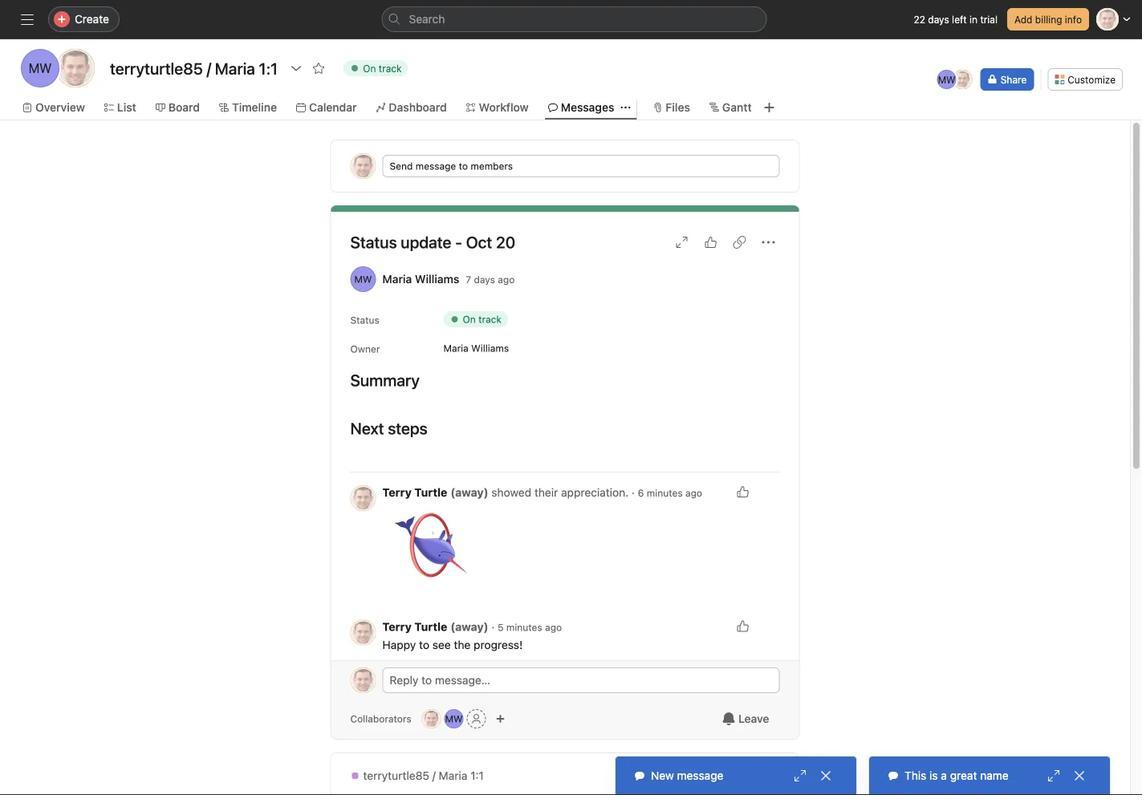 Task type: describe. For each thing, give the bounding box(es) containing it.
in
[[970, 14, 978, 25]]

full screen image for status update - oct 20 link
[[676, 236, 689, 249]]

on inside dropdown button
[[363, 63, 376, 74]]

oct
[[466, 233, 492, 252]]

add
[[1015, 14, 1033, 25]]

more actions image
[[762, 236, 775, 249]]

messages link
[[548, 99, 615, 116]]

williams for maria williams 7 days ago
[[415, 273, 460, 286]]

billing
[[1036, 14, 1063, 25]]

tt left share button in the top right of the page
[[957, 74, 969, 85]]

update
[[401, 233, 452, 252]]

tt left happy
[[357, 627, 369, 639]]

terry turtle link for showed
[[383, 486, 447, 499]]

board link
[[156, 99, 200, 116]]

this
[[905, 770, 927, 783]]

overview
[[35, 101, 85, 114]]

customize button
[[1048, 68, 1123, 91]]

mw inside button
[[445, 714, 463, 725]]

days inside maria williams 7 days ago
[[474, 274, 495, 285]]

maria williams
[[444, 343, 509, 354]]

appreciation.
[[561, 486, 629, 499]]

maria williams 7 days ago
[[383, 273, 515, 286]]

williams for maria williams
[[471, 343, 509, 354]]

list
[[117, 101, 136, 114]]

trial
[[981, 14, 998, 25]]

terry for showed
[[383, 486, 412, 499]]

close image for this is a great name
[[1074, 770, 1086, 783]]

terry turtle link for ·
[[383, 621, 447, 634]]

search list box
[[382, 6, 767, 32]]

summary
[[350, 371, 420, 390]]

see
[[433, 639, 451, 652]]

excited narwhal jumping through ring image
[[383, 509, 479, 605]]

0 vertical spatial 0 likes. click to like this task image
[[705, 236, 717, 249]]

status update - oct 20
[[350, 233, 516, 252]]

happy to see the progress!
[[383, 639, 523, 652]]

a
[[941, 770, 947, 783]]

message
[[416, 161, 456, 172]]

gantt link
[[710, 99, 752, 116]]

timeline
[[232, 101, 277, 114]]

tt button down next steps
[[350, 486, 376, 511]]

maria for maria williams 7 days ago
[[383, 273, 412, 286]]

1 vertical spatial on
[[463, 314, 476, 325]]

show options image
[[290, 62, 303, 75]]

progress!
[[474, 639, 523, 652]]

new message
[[651, 770, 724, 783]]

send message to members
[[390, 161, 513, 172]]

add to starred image
[[312, 62, 325, 75]]

happy
[[383, 639, 416, 652]]

1 horizontal spatial days
[[928, 14, 950, 25]]

great name
[[950, 770, 1009, 783]]

status for status
[[350, 315, 380, 326]]

collaborators
[[350, 714, 412, 725]]

status update - oct 20 link
[[350, 233, 516, 252]]

20
[[496, 233, 516, 252]]

messages
[[561, 101, 615, 114]]

22
[[914, 14, 926, 25]]

add billing info
[[1015, 14, 1082, 25]]

tt up "overview"
[[68, 61, 83, 76]]

showed
[[492, 486, 532, 499]]

turtle for ·
[[415, 621, 447, 634]]

board
[[168, 101, 200, 114]]

mw button
[[445, 710, 464, 729]]

dashboard link
[[376, 99, 447, 116]]

gantt
[[723, 101, 752, 114]]

tt button left the mw button
[[422, 710, 441, 729]]

send
[[390, 161, 413, 172]]

calendar link
[[296, 99, 357, 116]]

members
[[471, 161, 513, 172]]

search
[[409, 12, 445, 26]]

ago inside terry turtle (away) · 5 minutes ago
[[545, 622, 562, 634]]

tt down next steps
[[357, 493, 369, 504]]

left
[[952, 14, 967, 25]]

turtle for showed
[[415, 486, 447, 499]]



Task type: vqa. For each thing, say whether or not it's contained in the screenshot.
Insights element
no



Task type: locate. For each thing, give the bounding box(es) containing it.
2 horizontal spatial ago
[[686, 488, 703, 499]]

terry turtle link
[[383, 486, 447, 499], [383, 621, 447, 634]]

1 horizontal spatial track
[[479, 314, 502, 325]]

0 horizontal spatial days
[[474, 274, 495, 285]]

status
[[350, 233, 397, 252], [350, 315, 380, 326]]

maria williams link
[[383, 273, 460, 286]]

is
[[930, 770, 938, 783]]

5
[[498, 622, 504, 634]]

2 vertical spatial 0 likes. click to like this task image
[[737, 620, 750, 633]]

1 vertical spatial maria
[[444, 343, 469, 354]]

files
[[666, 101, 690, 114]]

status for status update - oct 20
[[350, 233, 397, 252]]

1 vertical spatial days
[[474, 274, 495, 285]]

track up 'maria williams'
[[479, 314, 502, 325]]

1 horizontal spatial on track
[[463, 314, 502, 325]]

(away) up the
[[451, 621, 489, 634]]

None text field
[[106, 54, 282, 83]]

turtle
[[415, 486, 447, 499], [415, 621, 447, 634]]

tab actions image
[[621, 103, 631, 112]]

1:1
[[471, 770, 484, 783]]

1 close image from the left
[[820, 770, 833, 783]]

share
[[1001, 74, 1027, 85]]

terry for ·
[[383, 621, 412, 634]]

1 horizontal spatial williams
[[471, 343, 509, 354]]

status up owner
[[350, 315, 380, 326]]

on track up 'maria williams'
[[463, 314, 502, 325]]

on right "add to starred" icon
[[363, 63, 376, 74]]

terryturtle85 / maria 1:1 link
[[350, 768, 484, 785]]

1 vertical spatial full screen image
[[717, 770, 730, 783]]

0 vertical spatial status
[[350, 233, 397, 252]]

files link
[[653, 99, 690, 116]]

1 vertical spatial turtle
[[415, 621, 447, 634]]

2 (away) from the top
[[451, 621, 489, 634]]

terry turtle (away) showed their appreciation. · 6 minutes ago
[[383, 486, 703, 499]]

2 vertical spatial maria
[[439, 770, 468, 783]]

1 vertical spatial terry turtle link
[[383, 621, 447, 634]]

maria inside terryturtle85 / maria 1:1 link
[[439, 770, 468, 783]]

ago inside terry turtle (away) showed their appreciation. · 6 minutes ago
[[686, 488, 703, 499]]

ago inside maria williams 7 days ago
[[498, 274, 515, 285]]

the
[[454, 639, 471, 652]]

(away) for ·
[[451, 621, 489, 634]]

status left update
[[350, 233, 397, 252]]

minutes inside terry turtle (away) · 5 minutes ago
[[507, 622, 543, 634]]

2 turtle from the top
[[415, 621, 447, 634]]

0 likes. click to like this task image
[[705, 236, 717, 249], [737, 486, 750, 499], [737, 620, 750, 633]]

workflow link
[[466, 99, 529, 116]]

maria down update
[[383, 273, 412, 286]]

tt left send
[[357, 161, 369, 172]]

terry down next steps
[[383, 486, 412, 499]]

0 horizontal spatial ·
[[492, 621, 495, 634]]

track
[[379, 63, 402, 74], [479, 314, 502, 325]]

0 vertical spatial williams
[[415, 273, 460, 286]]

1 vertical spatial 0 likes. click to like this task image
[[737, 486, 750, 499]]

0 horizontal spatial ago
[[498, 274, 515, 285]]

info
[[1065, 14, 1082, 25]]

full screen image left copy link image
[[676, 236, 689, 249]]

leave
[[739, 713, 770, 726]]

turtle up see
[[415, 621, 447, 634]]

copy link image
[[733, 236, 746, 249]]

1 horizontal spatial minutes
[[647, 488, 683, 499]]

to right message
[[459, 161, 468, 172]]

1 horizontal spatial on
[[463, 314, 476, 325]]

1 terry from the top
[[383, 486, 412, 499]]

track inside dropdown button
[[379, 63, 402, 74]]

mw left share button in the top right of the page
[[938, 74, 956, 85]]

2 terry turtle link from the top
[[383, 621, 447, 634]]

1 status from the top
[[350, 233, 397, 252]]

1 horizontal spatial full screen image
[[717, 770, 730, 783]]

0 horizontal spatial on
[[363, 63, 376, 74]]

days
[[928, 14, 950, 25], [474, 274, 495, 285]]

dashboard
[[389, 101, 447, 114]]

1 vertical spatial terry
[[383, 621, 412, 634]]

(away) for showed
[[451, 486, 489, 499]]

maria right /
[[439, 770, 468, 783]]

expand sidebar image
[[21, 13, 34, 26]]

mw
[[29, 61, 52, 76], [938, 74, 956, 85], [354, 274, 372, 285], [445, 714, 463, 725]]

maria
[[383, 273, 412, 286], [444, 343, 469, 354], [439, 770, 468, 783]]

track up dashboard link
[[379, 63, 402, 74]]

1 vertical spatial track
[[479, 314, 502, 325]]

tt button
[[350, 486, 376, 511], [350, 620, 376, 646], [350, 668, 376, 694], [422, 710, 441, 729]]

(away) left showed
[[451, 486, 489, 499]]

2 terry from the top
[[383, 621, 412, 634]]

ago
[[498, 274, 515, 285], [686, 488, 703, 499], [545, 622, 562, 634]]

terry turtle link up happy
[[383, 621, 447, 634]]

7
[[466, 274, 471, 285]]

full screen image for terryturtle85 / maria 1:1 link
[[717, 770, 730, 783]]

1 horizontal spatial close image
[[1074, 770, 1086, 783]]

this is a great name
[[905, 770, 1009, 783]]

minutes
[[647, 488, 683, 499], [507, 622, 543, 634]]

0 horizontal spatial minutes
[[507, 622, 543, 634]]

(away)
[[451, 486, 489, 499], [451, 621, 489, 634]]

calendar
[[309, 101, 357, 114]]

overview link
[[22, 99, 85, 116]]

6
[[638, 488, 644, 499]]

leave button
[[712, 705, 780, 734]]

0 vertical spatial on track
[[363, 63, 402, 74]]

0 vertical spatial (away)
[[451, 486, 489, 499]]

tt button up the collaborators
[[350, 668, 376, 694]]

close image right expand this is a great name icon
[[1074, 770, 1086, 783]]

mw left maria williams link
[[354, 274, 372, 285]]

full screen image
[[676, 236, 689, 249], [717, 770, 730, 783]]

/
[[433, 770, 436, 783]]

expand new message image
[[794, 770, 807, 783]]

tt left the mw button
[[426, 714, 438, 725]]

on track up dashboard link
[[363, 63, 402, 74]]

next steps
[[350, 419, 428, 438]]

1 (away) from the top
[[451, 486, 489, 499]]

0 horizontal spatial to
[[419, 639, 430, 652]]

terry up happy
[[383, 621, 412, 634]]

ago right "5"
[[545, 622, 562, 634]]

tt button left happy
[[350, 620, 376, 646]]

owner
[[350, 344, 380, 355]]

share button
[[981, 68, 1034, 91]]

minutes right "5"
[[507, 622, 543, 634]]

on track inside dropdown button
[[363, 63, 402, 74]]

1 turtle from the top
[[415, 486, 447, 499]]

· left "5"
[[492, 621, 495, 634]]

0 likes. click to like this task image for ·
[[737, 486, 750, 499]]

1 horizontal spatial ago
[[545, 622, 562, 634]]

-
[[455, 233, 462, 252]]

on
[[363, 63, 376, 74], [463, 314, 476, 325]]

0 vertical spatial on
[[363, 63, 376, 74]]

workflow
[[479, 101, 529, 114]]

close image
[[820, 770, 833, 783], [1074, 770, 1086, 783]]

to
[[459, 161, 468, 172], [419, 639, 430, 652]]

maria down maria williams 7 days ago
[[444, 343, 469, 354]]

williams
[[415, 273, 460, 286], [471, 343, 509, 354]]

tt up the collaborators
[[357, 675, 369, 687]]

1 vertical spatial status
[[350, 315, 380, 326]]

close image for new message
[[820, 770, 833, 783]]

terry
[[383, 486, 412, 499], [383, 621, 412, 634]]

0 vertical spatial terry
[[383, 486, 412, 499]]

0 vertical spatial days
[[928, 14, 950, 25]]

1 vertical spatial minutes
[[507, 622, 543, 634]]

on track
[[363, 63, 402, 74], [463, 314, 502, 325]]

add billing info button
[[1008, 8, 1090, 31]]

days right 22
[[928, 14, 950, 25]]

1 horizontal spatial ·
[[632, 486, 635, 499]]

0 horizontal spatial full screen image
[[676, 236, 689, 249]]

2 status from the top
[[350, 315, 380, 326]]

1 horizontal spatial to
[[459, 161, 468, 172]]

0 likes. click to like this task image for ago
[[737, 620, 750, 633]]

0 vertical spatial track
[[379, 63, 402, 74]]

expand this is a great name image
[[1048, 770, 1061, 783]]

add tab image
[[763, 101, 776, 114]]

0 vertical spatial turtle
[[415, 486, 447, 499]]

0 vertical spatial ·
[[632, 486, 635, 499]]

turtle up excited narwhal jumping through ring image
[[415, 486, 447, 499]]

their
[[535, 486, 558, 499]]

maria for maria williams
[[444, 343, 469, 354]]

0 horizontal spatial track
[[379, 63, 402, 74]]

create
[[75, 12, 109, 26]]

tt
[[68, 61, 83, 76], [957, 74, 969, 85], [357, 161, 369, 172], [357, 493, 369, 504], [357, 627, 369, 639], [357, 675, 369, 687], [426, 714, 438, 725]]

ago right 6
[[686, 488, 703, 499]]

minutes right 6
[[647, 488, 683, 499]]

0 vertical spatial ago
[[498, 274, 515, 285]]

to left see
[[419, 639, 430, 652]]

0 horizontal spatial close image
[[820, 770, 833, 783]]

0 horizontal spatial williams
[[415, 273, 460, 286]]

0 vertical spatial to
[[459, 161, 468, 172]]

full screen image down leave button
[[717, 770, 730, 783]]

2 close image from the left
[[1074, 770, 1086, 783]]

mw up overview 'link'
[[29, 61, 52, 76]]

0 vertical spatial minutes
[[647, 488, 683, 499]]

1 vertical spatial williams
[[471, 343, 509, 354]]

timeline link
[[219, 99, 277, 116]]

1 vertical spatial ago
[[686, 488, 703, 499]]

terry turtle link up excited narwhal jumping through ring image
[[383, 486, 447, 499]]

terryturtle85
[[363, 770, 430, 783]]

0 vertical spatial full screen image
[[676, 236, 689, 249]]

send message to members button
[[383, 155, 780, 177]]

terryturtle85 / maria 1:1
[[363, 770, 484, 783]]

1 vertical spatial to
[[419, 639, 430, 652]]

days right the 7
[[474, 274, 495, 285]]

1 vertical spatial ·
[[492, 621, 495, 634]]

· left 6
[[632, 486, 635, 499]]

minutes inside terry turtle (away) showed their appreciation. · 6 minutes ago
[[647, 488, 683, 499]]

close image right expand new message image
[[820, 770, 833, 783]]

mw left add or remove collaborators icon
[[445, 714, 463, 725]]

list link
[[104, 99, 136, 116]]

customize
[[1068, 74, 1116, 85]]

0 vertical spatial terry turtle link
[[383, 486, 447, 499]]

1 vertical spatial on track
[[463, 314, 502, 325]]

to inside button
[[459, 161, 468, 172]]

2 vertical spatial ago
[[545, 622, 562, 634]]

create button
[[48, 6, 120, 32]]

0 vertical spatial maria
[[383, 273, 412, 286]]

on track button
[[337, 57, 416, 79]]

add or remove collaborators image
[[496, 715, 506, 724]]

terry turtle (away) · 5 minutes ago
[[383, 621, 562, 634]]

ago down 20
[[498, 274, 515, 285]]

search button
[[382, 6, 767, 32]]

22 days left in trial
[[914, 14, 998, 25]]

1 terry turtle link from the top
[[383, 486, 447, 499]]

0 horizontal spatial on track
[[363, 63, 402, 74]]

on up 'maria williams'
[[463, 314, 476, 325]]

1 vertical spatial (away)
[[451, 621, 489, 634]]

·
[[632, 486, 635, 499], [492, 621, 495, 634]]



